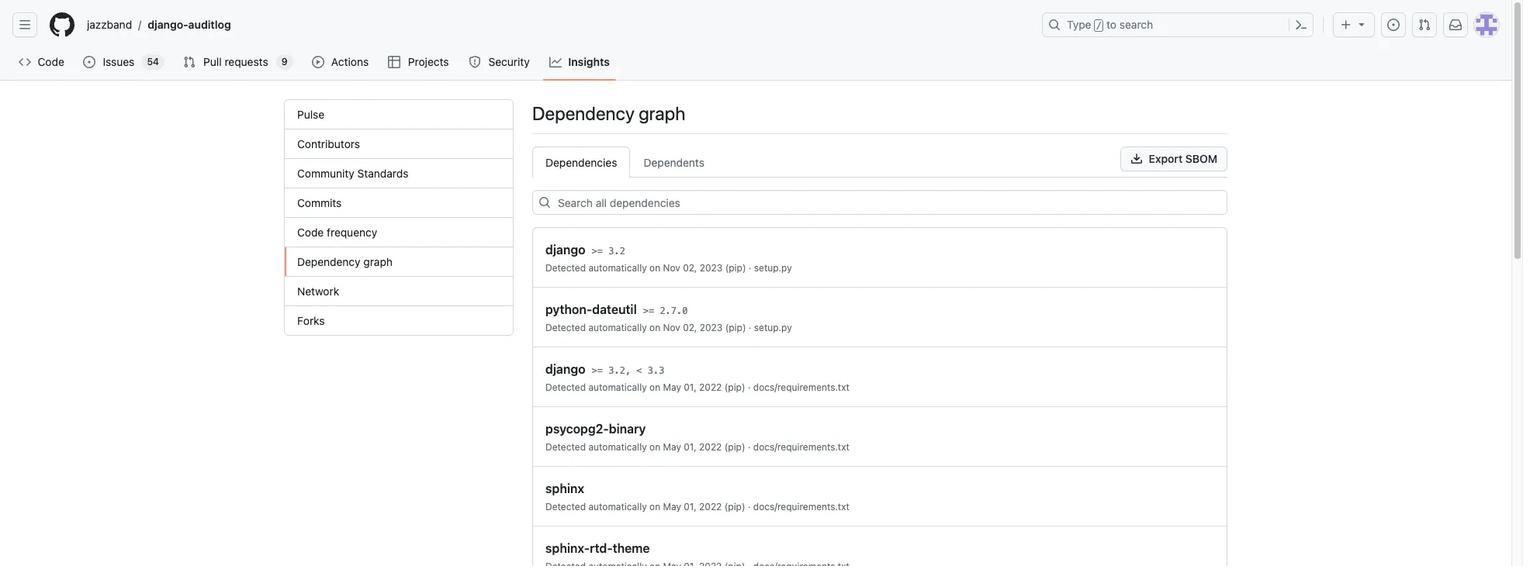 Task type: vqa. For each thing, say whether or not it's contained in the screenshot.
sc 9kayk9 0 icon
no



Task type: describe. For each thing, give the bounding box(es) containing it.
sphinx link
[[545, 479, 584, 498]]

django for django >= 3.2 detected automatically on nov 02, 2023 (pip)   · setup.py
[[545, 243, 585, 257]]

dependents
[[644, 156, 704, 169]]

2022 inside sphinx detected automatically on may 01, 2022 (pip)   · docs/requirements.txt
[[699, 501, 722, 513]]

command palette image
[[1295, 19, 1307, 31]]

automatically inside the python-dateutil >= 2.7.0 detected automatically on nov 02, 2023 (pip)   · setup.py
[[588, 322, 647, 334]]

3.3
[[648, 365, 664, 376]]

plus image
[[1340, 19, 1352, 31]]

community standards
[[297, 167, 408, 180]]

jazzband / django-auditlog
[[87, 18, 231, 31]]

docs/requirements.txt link for detected
[[753, 501, 849, 513]]

export sbom
[[1149, 152, 1217, 165]]

· inside django >= 3.2 detected automatically on nov 02, 2023 (pip)   · setup.py
[[749, 262, 751, 274]]

code frequency
[[297, 226, 377, 239]]

jazzband
[[87, 18, 132, 31]]

export sbom link
[[1120, 147, 1227, 171]]

python-dateutil >= 2.7.0 detected automatically on nov 02, 2023 (pip)   · setup.py
[[545, 303, 792, 334]]

code image
[[19, 56, 31, 68]]

commits link
[[285, 189, 513, 218]]

sphinx detected automatically on may 01, 2022 (pip)   · docs/requirements.txt
[[545, 482, 849, 513]]

2022 inside "psycopg2-binary detected automatically on may 01, 2022 (pip)   · docs/requirements.txt"
[[699, 441, 722, 453]]

type / to search
[[1067, 18, 1153, 31]]

auditlog
[[188, 18, 231, 31]]

setup.py inside django >= 3.2 detected automatically on nov 02, 2023 (pip)   · setup.py
[[754, 262, 792, 274]]

graph image
[[549, 56, 562, 68]]

3.2,
[[608, 365, 631, 376]]

2022 inside django >= 3.2, < 3.3 detected automatically on may 01, 2022 (pip)   · docs/requirements.txt
[[699, 382, 722, 393]]

· inside sphinx detected automatically on may 01, 2022 (pip)   · docs/requirements.txt
[[748, 501, 751, 513]]

(pip) inside the python-dateutil >= 2.7.0 detected automatically on nov 02, 2023 (pip)   · setup.py
[[725, 322, 746, 334]]

detected inside sphinx detected automatically on may 01, 2022 (pip)   · docs/requirements.txt
[[545, 501, 586, 513]]

psycopg2-
[[545, 422, 609, 436]]

django link for django >= 3.2, < 3.3 detected automatically on may 01, 2022 (pip)   · docs/requirements.txt
[[545, 360, 585, 379]]

detected inside django >= 3.2, < 3.3 detected automatically on may 01, 2022 (pip)   · docs/requirements.txt
[[545, 382, 586, 393]]

django >= 3.2 detected automatically on nov 02, 2023 (pip)   · setup.py
[[545, 243, 792, 274]]

automatically inside django >= 3.2, < 3.3 detected automatically on may 01, 2022 (pip)   · docs/requirements.txt
[[588, 382, 647, 393]]

rtd-
[[590, 542, 613, 556]]

security link
[[462, 50, 537, 74]]

standards
[[357, 167, 408, 180]]

on inside the python-dateutil >= 2.7.0 detected automatically on nov 02, 2023 (pip)   · setup.py
[[649, 322, 660, 334]]

psycopg2-binary detected automatically on may 01, 2022 (pip)   · docs/requirements.txt
[[545, 422, 849, 453]]

/ for type
[[1096, 20, 1102, 31]]

1 horizontal spatial dependency graph
[[532, 102, 685, 124]]

community standards link
[[285, 159, 513, 189]]

git pull request image
[[1418, 19, 1431, 31]]

02, inside django >= 3.2 detected automatically on nov 02, 2023 (pip)   · setup.py
[[683, 262, 697, 274]]

shield image
[[469, 56, 481, 68]]

dependencies link
[[532, 147, 630, 178]]

code link
[[12, 50, 71, 74]]

docs/requirements.txt inside sphinx detected automatically on may 01, 2022 (pip)   · docs/requirements.txt
[[753, 501, 849, 513]]

Search all dependencies text field
[[532, 190, 1227, 215]]

on inside django >= 3.2 detected automatically on nov 02, 2023 (pip)   · setup.py
[[649, 262, 660, 274]]

automatically inside sphinx detected automatically on may 01, 2022 (pip)   · docs/requirements.txt
[[588, 501, 647, 513]]

detected inside django >= 3.2 detected automatically on nov 02, 2023 (pip)   · setup.py
[[545, 262, 586, 274]]

network link
[[285, 277, 513, 306]]

theme
[[613, 542, 650, 556]]

2.7.0
[[660, 306, 688, 317]]

sphinx
[[545, 482, 584, 496]]

binary
[[609, 422, 646, 436]]

docs/requirements.txt link for binary
[[753, 441, 849, 453]]

network
[[297, 285, 339, 298]]

python-dateutil link
[[545, 300, 637, 319]]

forks
[[297, 314, 325, 327]]

graph inside "insights" element
[[363, 255, 393, 268]]

issue opened image
[[1387, 19, 1400, 31]]

· inside "psycopg2-binary detected automatically on may 01, 2022 (pip)   · docs/requirements.txt"
[[748, 441, 751, 453]]

dateutil
[[592, 303, 637, 317]]

setup.py link for >=
[[754, 262, 792, 274]]

docs/requirements.txt link for >=
[[753, 382, 849, 393]]

2023 inside django >= 3.2 detected automatically on nov 02, 2023 (pip)   · setup.py
[[700, 262, 723, 274]]

pulse
[[297, 108, 324, 121]]

dependency graph inside "insights" element
[[297, 255, 393, 268]]

setup.py link for dateutil
[[754, 322, 792, 334]]

setup.py inside the python-dateutil >= 2.7.0 detected automatically on nov 02, 2023 (pip)   · setup.py
[[754, 322, 792, 334]]

sphinx-
[[545, 542, 590, 556]]

django >= 3.2, < 3.3 detected automatically on may 01, 2022 (pip)   · docs/requirements.txt
[[545, 362, 849, 393]]

actions link
[[305, 50, 376, 74]]

3.2
[[608, 246, 625, 257]]

docs/requirements.txt inside "psycopg2-binary detected automatically on may 01, 2022 (pip)   · docs/requirements.txt"
[[753, 441, 849, 453]]

table image
[[388, 56, 401, 68]]

issue opened image
[[83, 56, 96, 68]]

on inside sphinx detected automatically on may 01, 2022 (pip)   · docs/requirements.txt
[[649, 501, 660, 513]]



Task type: locate. For each thing, give the bounding box(es) containing it.
9
[[281, 56, 288, 68]]

0 horizontal spatial dependency graph
[[297, 255, 393, 268]]

type
[[1067, 18, 1091, 31]]

· inside django >= 3.2, < 3.3 detected automatically on may 01, 2022 (pip)   · docs/requirements.txt
[[748, 382, 751, 393]]

54
[[147, 56, 159, 68]]

2 nov from the top
[[663, 322, 680, 334]]

3 on from the top
[[649, 382, 660, 393]]

2023 inside the python-dateutil >= 2.7.0 detected automatically on nov 02, 2023 (pip)   · setup.py
[[700, 322, 723, 334]]

02, up the 2.7.0
[[683, 262, 697, 274]]

1 setup.py from the top
[[754, 262, 792, 274]]

(pip)
[[725, 262, 746, 274], [725, 322, 746, 334], [724, 382, 745, 393], [724, 441, 745, 453], [724, 501, 745, 513]]

0 vertical spatial >=
[[592, 246, 603, 257]]

docs/requirements.txt inside django >= 3.2, < 3.3 detected automatically on may 01, 2022 (pip)   · docs/requirements.txt
[[753, 382, 849, 393]]

· inside the python-dateutil >= 2.7.0 detected automatically on nov 02, 2023 (pip)   · setup.py
[[749, 322, 751, 334]]

django
[[545, 243, 585, 257], [545, 362, 585, 376]]

1 vertical spatial may
[[663, 441, 681, 453]]

2 may from the top
[[663, 441, 681, 453]]

2 vertical spatial docs/requirements.txt link
[[753, 501, 849, 513]]

dependency graph link
[[285, 248, 513, 277]]

detected down 'sphinx'
[[545, 501, 586, 513]]

contributors
[[297, 137, 360, 151]]

0 vertical spatial docs/requirements.txt
[[753, 382, 849, 393]]

django link for django >= 3.2 detected automatically on nov 02, 2023 (pip)   · setup.py
[[545, 241, 585, 259]]

1 horizontal spatial graph
[[639, 102, 685, 124]]

may down "psycopg2-binary detected automatically on may 01, 2022 (pip)   · docs/requirements.txt"
[[663, 501, 681, 513]]

python-
[[545, 303, 592, 317]]

docs/requirements.txt
[[753, 382, 849, 393], [753, 441, 849, 453], [753, 501, 849, 513]]

django-
[[148, 18, 188, 31]]

on up the 2.7.0
[[649, 262, 660, 274]]

2 vertical spatial >=
[[592, 365, 603, 376]]

on inside "psycopg2-binary detected automatically on may 01, 2022 (pip)   · docs/requirements.txt"
[[649, 441, 660, 453]]

0 vertical spatial 01,
[[684, 382, 696, 393]]

2 docs/requirements.txt link from the top
[[753, 441, 849, 453]]

5 automatically from the top
[[588, 501, 647, 513]]

nov up the 2.7.0
[[663, 262, 680, 274]]

3 2022 from the top
[[699, 501, 722, 513]]

2 setup.py from the top
[[754, 322, 792, 334]]

1 vertical spatial 2022
[[699, 441, 722, 453]]

dependencies
[[545, 156, 617, 169]]

docs/requirements.txt link
[[753, 382, 849, 393], [753, 441, 849, 453], [753, 501, 849, 513]]

play image
[[312, 56, 324, 68]]

detected up psycopg2-
[[545, 382, 586, 393]]

4 automatically from the top
[[588, 441, 647, 453]]

on up theme
[[649, 501, 660, 513]]

0 vertical spatial docs/requirements.txt link
[[753, 382, 849, 393]]

may down 3.3
[[663, 382, 681, 393]]

>= for django >= 3.2 detected automatically on nov 02, 2023 (pip)   · setup.py
[[592, 246, 603, 257]]

forks link
[[285, 306, 513, 335]]

automatically
[[588, 262, 647, 274], [588, 322, 647, 334], [588, 382, 647, 393], [588, 441, 647, 453], [588, 501, 647, 513]]

2 docs/requirements.txt from the top
[[753, 441, 849, 453]]

may
[[663, 382, 681, 393], [663, 441, 681, 453], [663, 501, 681, 513]]

2 vertical spatial 2022
[[699, 501, 722, 513]]

list
[[81, 12, 1033, 37]]

/ left to
[[1096, 20, 1102, 31]]

django left 3.2
[[545, 243, 585, 257]]

list containing jazzband
[[81, 12, 1033, 37]]

automatically down dateutil
[[588, 322, 647, 334]]

nov inside the python-dateutil >= 2.7.0 detected automatically on nov 02, 2023 (pip)   · setup.py
[[663, 322, 680, 334]]

dependency
[[532, 102, 635, 124], [297, 255, 360, 268]]

/ for jazzband
[[138, 18, 141, 31]]

02,
[[683, 262, 697, 274], [683, 322, 697, 334]]

download image
[[1130, 153, 1143, 165]]

detected down psycopg2-
[[545, 441, 586, 453]]

requests
[[225, 55, 268, 68]]

1 vertical spatial django
[[545, 362, 585, 376]]

01,
[[684, 382, 696, 393], [684, 441, 696, 453], [684, 501, 696, 513]]

1 vertical spatial nov
[[663, 322, 680, 334]]

detected inside "psycopg2-binary detected automatically on may 01, 2022 (pip)   · docs/requirements.txt"
[[545, 441, 586, 453]]

02, inside the python-dateutil >= 2.7.0 detected automatically on nov 02, 2023 (pip)   · setup.py
[[683, 322, 697, 334]]

code
[[38, 55, 64, 68], [297, 226, 324, 239]]

1 02, from the top
[[683, 262, 697, 274]]

on up sphinx detected automatically on may 01, 2022 (pip)   · docs/requirements.txt
[[649, 441, 660, 453]]

1 django from the top
[[545, 243, 585, 257]]

3 may from the top
[[663, 501, 681, 513]]

1 docs/requirements.txt from the top
[[753, 382, 849, 393]]

0 vertical spatial setup.py
[[754, 262, 792, 274]]

pull requests
[[203, 55, 268, 68]]

2022
[[699, 382, 722, 393], [699, 441, 722, 453], [699, 501, 722, 513]]

sphinx-rtd-theme link
[[545, 539, 650, 558]]

triangle down image
[[1355, 18, 1368, 30]]

dependents link
[[630, 147, 718, 178]]

>= for django >= 3.2, < 3.3 detected automatically on may 01, 2022 (pip)   · docs/requirements.txt
[[592, 365, 603, 376]]

dependency graph down frequency
[[297, 255, 393, 268]]

django inside django >= 3.2 detected automatically on nov 02, 2023 (pip)   · setup.py
[[545, 243, 585, 257]]

graph
[[639, 102, 685, 124], [363, 255, 393, 268]]

1 setup.py link from the top
[[754, 262, 792, 274]]

django left 3.2,
[[545, 362, 585, 376]]

0 vertical spatial 02,
[[683, 262, 697, 274]]

graph up dependents link
[[639, 102, 685, 124]]

1 vertical spatial setup.py
[[754, 322, 792, 334]]

2 vertical spatial 01,
[[684, 501, 696, 513]]

1 nov from the top
[[663, 262, 680, 274]]

>=
[[592, 246, 603, 257], [643, 306, 654, 317], [592, 365, 603, 376]]

>= inside the python-dateutil >= 2.7.0 detected automatically on nov 02, 2023 (pip)   · setup.py
[[643, 306, 654, 317]]

automatically down 3.2,
[[588, 382, 647, 393]]

setup.py
[[754, 262, 792, 274], [754, 322, 792, 334]]

may up sphinx detected automatically on may 01, 2022 (pip)   · docs/requirements.txt
[[663, 441, 681, 453]]

>= inside django >= 3.2, < 3.3 detected automatically on may 01, 2022 (pip)   · docs/requirements.txt
[[592, 365, 603, 376]]

setup.py link
[[754, 262, 792, 274], [754, 322, 792, 334]]

nov inside django >= 3.2 detected automatically on nov 02, 2023 (pip)   · setup.py
[[663, 262, 680, 274]]

detected
[[545, 262, 586, 274], [545, 322, 586, 334], [545, 382, 586, 393], [545, 441, 586, 453], [545, 501, 586, 513]]

0 vertical spatial may
[[663, 382, 681, 393]]

·
[[749, 262, 751, 274], [749, 322, 751, 334], [748, 382, 751, 393], [748, 441, 751, 453], [748, 501, 751, 513]]

detected up "python-"
[[545, 262, 586, 274]]

on down the 2.7.0
[[649, 322, 660, 334]]

code for code
[[38, 55, 64, 68]]

1 vertical spatial dependency graph
[[297, 255, 393, 268]]

homepage image
[[50, 12, 74, 37]]

search image
[[538, 196, 551, 209]]

1 vertical spatial docs/requirements.txt
[[753, 441, 849, 453]]

(pip) inside django >= 3.2 detected automatically on nov 02, 2023 (pip)   · setup.py
[[725, 262, 746, 274]]

django for django >= 3.2, < 3.3 detected automatically on may 01, 2022 (pip)   · docs/requirements.txt
[[545, 362, 585, 376]]

may inside sphinx detected automatically on may 01, 2022 (pip)   · docs/requirements.txt
[[663, 501, 681, 513]]

pulse link
[[285, 100, 513, 130]]

1 2022 from the top
[[699, 382, 722, 393]]

01, down "psycopg2-binary detected automatically on may 01, 2022 (pip)   · docs/requirements.txt"
[[684, 501, 696, 513]]

3 docs/requirements.txt link from the top
[[753, 501, 849, 513]]

dependency graph down insights at the left top of the page
[[532, 102, 685, 124]]

01, up sphinx detected automatically on may 01, 2022 (pip)   · docs/requirements.txt
[[684, 441, 696, 453]]

django link
[[545, 241, 585, 259], [545, 360, 585, 379]]

3 automatically from the top
[[588, 382, 647, 393]]

2 detected from the top
[[545, 322, 586, 334]]

2 django link from the top
[[545, 360, 585, 379]]

1 vertical spatial 01,
[[684, 441, 696, 453]]

>= inside django >= 3.2 detected automatically on nov 02, 2023 (pip)   · setup.py
[[592, 246, 603, 257]]

detected down "python-"
[[545, 322, 586, 334]]

notifications image
[[1449, 19, 1462, 31]]

0 horizontal spatial graph
[[363, 255, 393, 268]]

pull
[[203, 55, 222, 68]]

may inside django >= 3.2, < 3.3 detected automatically on may 01, 2022 (pip)   · docs/requirements.txt
[[663, 382, 681, 393]]

0 vertical spatial code
[[38, 55, 64, 68]]

2 on from the top
[[649, 322, 660, 334]]

0 vertical spatial 2023
[[700, 262, 723, 274]]

on down 3.3
[[649, 382, 660, 393]]

insights link
[[543, 50, 616, 74]]

code right code icon
[[38, 55, 64, 68]]

actions
[[331, 55, 369, 68]]

dependency inside "insights" element
[[297, 255, 360, 268]]

02, down the 2.7.0
[[683, 322, 697, 334]]

1 vertical spatial 2023
[[700, 322, 723, 334]]

01, inside sphinx detected automatically on may 01, 2022 (pip)   · docs/requirements.txt
[[684, 501, 696, 513]]

2 01, from the top
[[684, 441, 696, 453]]

2022 up "psycopg2-binary detected automatically on may 01, 2022 (pip)   · docs/requirements.txt"
[[699, 382, 722, 393]]

automatically up theme
[[588, 501, 647, 513]]

2 setup.py link from the top
[[754, 322, 792, 334]]

0 vertical spatial dependency
[[532, 102, 635, 124]]

to
[[1106, 18, 1117, 31]]

3 01, from the top
[[684, 501, 696, 513]]

1 horizontal spatial code
[[297, 226, 324, 239]]

2 vertical spatial may
[[663, 501, 681, 513]]

1 01, from the top
[[684, 382, 696, 393]]

django link left 3.2
[[545, 241, 585, 259]]

1 horizontal spatial dependency
[[532, 102, 635, 124]]

>= left the 2.7.0
[[643, 306, 654, 317]]

(pip) inside django >= 3.2, < 3.3 detected automatically on may 01, 2022 (pip)   · docs/requirements.txt
[[724, 382, 745, 393]]

0 vertical spatial dependency graph
[[532, 102, 685, 124]]

may inside "psycopg2-binary detected automatically on may 01, 2022 (pip)   · docs/requirements.txt"
[[663, 441, 681, 453]]

4 detected from the top
[[545, 441, 586, 453]]

2022 up sphinx detected automatically on may 01, 2022 (pip)   · docs/requirements.txt
[[699, 441, 722, 453]]

0 horizontal spatial dependency
[[297, 255, 360, 268]]

1 vertical spatial django link
[[545, 360, 585, 379]]

frequency
[[327, 226, 377, 239]]

0 vertical spatial graph
[[639, 102, 685, 124]]

community
[[297, 167, 354, 180]]

on
[[649, 262, 660, 274], [649, 322, 660, 334], [649, 382, 660, 393], [649, 441, 660, 453], [649, 501, 660, 513]]

automatically down binary
[[588, 441, 647, 453]]

2 vertical spatial docs/requirements.txt
[[753, 501, 849, 513]]

2 django from the top
[[545, 362, 585, 376]]

2023 up django >= 3.2, < 3.3 detected automatically on may 01, 2022 (pip)   · docs/requirements.txt
[[700, 322, 723, 334]]

nov
[[663, 262, 680, 274], [663, 322, 680, 334]]

projects link
[[382, 50, 456, 74]]

2 2022 from the top
[[699, 441, 722, 453]]

insights
[[568, 55, 610, 68]]

insights element
[[284, 99, 514, 336]]

2 2023 from the top
[[700, 322, 723, 334]]

/ inside type / to search
[[1096, 20, 1102, 31]]

2023 up the python-dateutil >= 2.7.0 detected automatically on nov 02, 2023 (pip)   · setup.py
[[700, 262, 723, 274]]

automatically inside django >= 3.2 detected automatically on nov 02, 2023 (pip)   · setup.py
[[588, 262, 647, 274]]

1 vertical spatial graph
[[363, 255, 393, 268]]

django link left 3.2,
[[545, 360, 585, 379]]

0 vertical spatial django link
[[545, 241, 585, 259]]

/ inside jazzband / django-auditlog
[[138, 18, 141, 31]]

sbom
[[1185, 152, 1217, 165]]

code frequency link
[[285, 218, 513, 248]]

4 on from the top
[[649, 441, 660, 453]]

1 vertical spatial dependency
[[297, 255, 360, 268]]

jazzband link
[[81, 12, 138, 37]]

2 02, from the top
[[683, 322, 697, 334]]

/ left django-
[[138, 18, 141, 31]]

3 detected from the top
[[545, 382, 586, 393]]

1 on from the top
[[649, 262, 660, 274]]

projects
[[408, 55, 449, 68]]

0 vertical spatial nov
[[663, 262, 680, 274]]

01, up "psycopg2-binary detected automatically on may 01, 2022 (pip)   · docs/requirements.txt"
[[684, 382, 696, 393]]

0 horizontal spatial code
[[38, 55, 64, 68]]

on inside django >= 3.2, < 3.3 detected automatically on may 01, 2022 (pip)   · docs/requirements.txt
[[649, 382, 660, 393]]

0 horizontal spatial /
[[138, 18, 141, 31]]

01, inside "psycopg2-binary detected automatically on may 01, 2022 (pip)   · docs/requirements.txt"
[[684, 441, 696, 453]]

1 vertical spatial setup.py link
[[754, 322, 792, 334]]

1 may from the top
[[663, 382, 681, 393]]

dependency insights menu element
[[532, 147, 1227, 178]]

django-auditlog link
[[141, 12, 237, 37]]

1 vertical spatial 02,
[[683, 322, 697, 334]]

code inside "insights" element
[[297, 226, 324, 239]]

>= left 3.2
[[592, 246, 603, 257]]

detected inside the python-dateutil >= 2.7.0 detected automatically on nov 02, 2023 (pip)   · setup.py
[[545, 322, 586, 334]]

1 vertical spatial docs/requirements.txt link
[[753, 441, 849, 453]]

>= left 3.2,
[[592, 365, 603, 376]]

<
[[636, 365, 642, 376]]

5 detected from the top
[[545, 501, 586, 513]]

1 vertical spatial >=
[[643, 306, 654, 317]]

0 vertical spatial 2022
[[699, 382, 722, 393]]

1 2023 from the top
[[700, 262, 723, 274]]

dependency graph
[[532, 102, 685, 124], [297, 255, 393, 268]]

/
[[138, 18, 141, 31], [1096, 20, 1102, 31]]

1 automatically from the top
[[588, 262, 647, 274]]

contributors link
[[285, 130, 513, 159]]

sphinx-rtd-theme
[[545, 542, 650, 556]]

1 django link from the top
[[545, 241, 585, 259]]

1 detected from the top
[[545, 262, 586, 274]]

dependency down code frequency
[[297, 255, 360, 268]]

2 automatically from the top
[[588, 322, 647, 334]]

dependency up dependencies link
[[532, 102, 635, 124]]

3 docs/requirements.txt from the top
[[753, 501, 849, 513]]

code down commits
[[297, 226, 324, 239]]

0 vertical spatial django
[[545, 243, 585, 257]]

graph down the code frequency link
[[363, 255, 393, 268]]

(pip) inside "psycopg2-binary detected automatically on may 01, 2022 (pip)   · docs/requirements.txt"
[[724, 441, 745, 453]]

git pull request image
[[183, 56, 196, 68]]

automatically down 3.2
[[588, 262, 647, 274]]

5 on from the top
[[649, 501, 660, 513]]

2022 down "psycopg2-binary detected automatically on may 01, 2022 (pip)   · docs/requirements.txt"
[[699, 501, 722, 513]]

2023
[[700, 262, 723, 274], [700, 322, 723, 334]]

(pip) inside sphinx detected automatically on may 01, 2022 (pip)   · docs/requirements.txt
[[724, 501, 745, 513]]

nov down the 2.7.0
[[663, 322, 680, 334]]

export
[[1149, 152, 1183, 165]]

1 horizontal spatial /
[[1096, 20, 1102, 31]]

commits
[[297, 196, 342, 209]]

django inside django >= 3.2, < 3.3 detected automatically on may 01, 2022 (pip)   · docs/requirements.txt
[[545, 362, 585, 376]]

01, inside django >= 3.2, < 3.3 detected automatically on may 01, 2022 (pip)   · docs/requirements.txt
[[684, 382, 696, 393]]

0 vertical spatial setup.py link
[[754, 262, 792, 274]]

security
[[488, 55, 530, 68]]

1 docs/requirements.txt link from the top
[[753, 382, 849, 393]]

issues
[[103, 55, 134, 68]]

code for code frequency
[[297, 226, 324, 239]]

search
[[1119, 18, 1153, 31]]

automatically inside "psycopg2-binary detected automatically on may 01, 2022 (pip)   · docs/requirements.txt"
[[588, 441, 647, 453]]

1 vertical spatial code
[[297, 226, 324, 239]]



